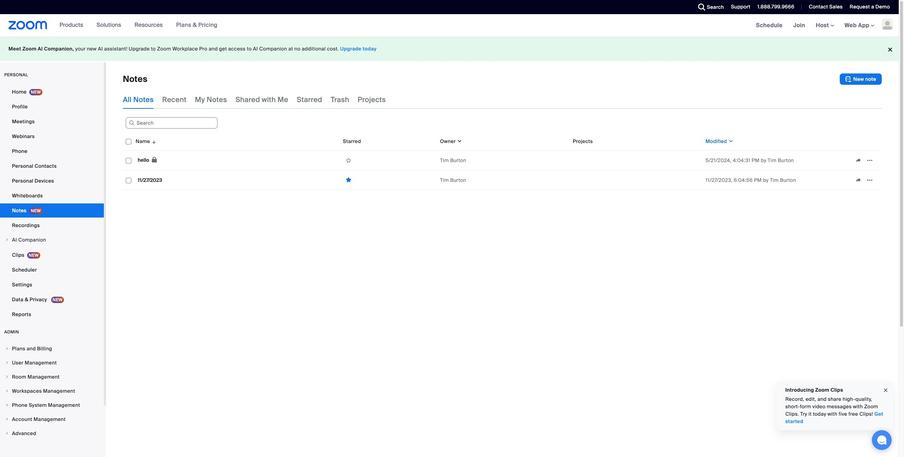 Task type: describe. For each thing, give the bounding box(es) containing it.
share image for more options for hello image
[[853, 157, 864, 164]]

6 right image from the top
[[5, 417, 9, 421]]

more options for 11/27/2023 image
[[864, 177, 876, 183]]

admin menu menu
[[0, 342, 104, 441]]

arrow down image
[[150, 137, 157, 146]]

open chat image
[[877, 435, 887, 445]]

2 right image from the top
[[5, 347, 9, 351]]

down image
[[456, 138, 462, 145]]

5 menu item from the top
[[0, 384, 104, 398]]

meetings navigation
[[751, 14, 899, 37]]

click to star the note hello image
[[343, 157, 354, 164]]

7 menu item from the top
[[0, 413, 104, 426]]



Task type: vqa. For each thing, say whether or not it's contained in the screenshot.
first cell
yes



Task type: locate. For each thing, give the bounding box(es) containing it.
menu item
[[0, 233, 104, 247], [0, 342, 104, 355], [0, 356, 104, 370], [0, 370, 104, 384], [0, 384, 104, 398], [0, 398, 104, 412], [0, 413, 104, 426], [0, 427, 104, 440]]

share image for 'more options for 11/27/2023' image
[[853, 177, 864, 183]]

Search text field
[[126, 117, 218, 129]]

footer
[[0, 37, 899, 61]]

down image
[[727, 138, 734, 145]]

right image
[[5, 375, 9, 379]]

1 vertical spatial share image
[[853, 177, 864, 183]]

share image
[[853, 157, 864, 164], [853, 177, 864, 183]]

1 menu item from the top
[[0, 233, 104, 247]]

more options for hello image
[[864, 157, 876, 164]]

2 cell from the top
[[570, 170, 703, 190]]

banner
[[0, 14, 899, 37]]

1 share image from the top
[[853, 157, 864, 164]]

6 menu item from the top
[[0, 398, 104, 412]]

cell
[[570, 151, 703, 170], [570, 170, 703, 190]]

click to unstar the note 11/27/2023 image
[[343, 177, 354, 183]]

cell for more options for hello image
[[570, 151, 703, 170]]

profile picture image
[[882, 18, 893, 30]]

right image inside "personal menu" menu
[[5, 238, 9, 242]]

1 right image from the top
[[5, 238, 9, 242]]

4 right image from the top
[[5, 389, 9, 393]]

close image
[[883, 386, 889, 394]]

3 menu item from the top
[[0, 356, 104, 370]]

8 menu item from the top
[[0, 427, 104, 440]]

personal menu menu
[[0, 85, 104, 322]]

2 menu item from the top
[[0, 342, 104, 355]]

7 right image from the top
[[5, 431, 9, 436]]

3 right image from the top
[[5, 361, 9, 365]]

right image
[[5, 238, 9, 242], [5, 347, 9, 351], [5, 361, 9, 365], [5, 389, 9, 393], [5, 403, 9, 407], [5, 417, 9, 421], [5, 431, 9, 436]]

tabs of all notes page tab list
[[123, 90, 386, 109]]

0 vertical spatial share image
[[853, 157, 864, 164]]

share image down more options for hello image
[[853, 177, 864, 183]]

cell for 'more options for 11/27/2023' image
[[570, 170, 703, 190]]

5 right image from the top
[[5, 403, 9, 407]]

zoom logo image
[[8, 21, 47, 30]]

4 menu item from the top
[[0, 370, 104, 384]]

1 cell from the top
[[570, 151, 703, 170]]

2 share image from the top
[[853, 177, 864, 183]]

product information navigation
[[47, 14, 223, 37]]

application
[[123, 73, 882, 85], [123, 132, 887, 195], [853, 155, 879, 166], [853, 175, 879, 185]]

share image up 'more options for 11/27/2023' image
[[853, 157, 864, 164]]



